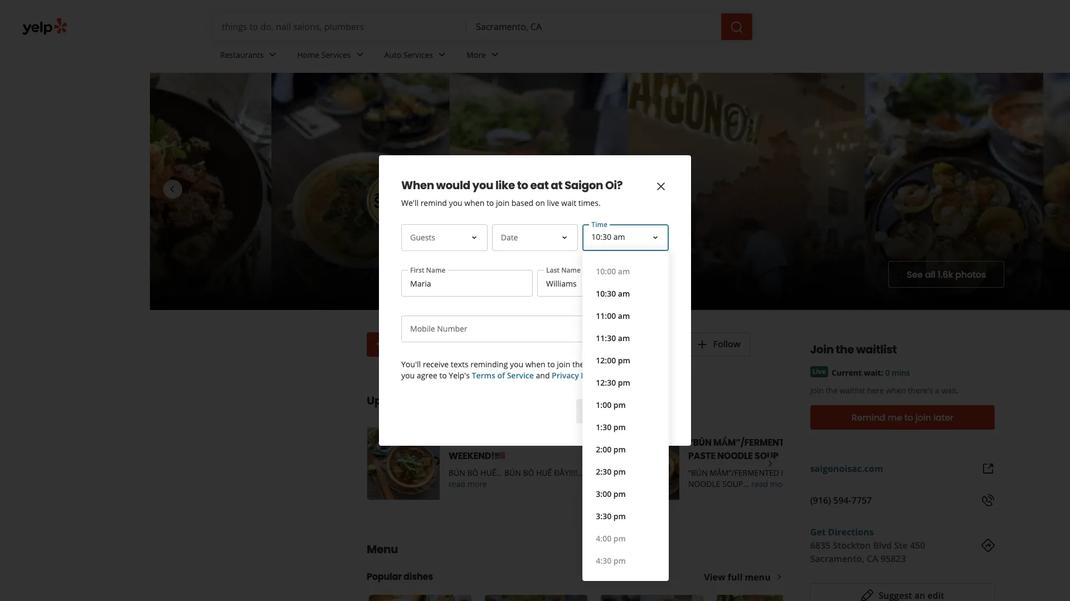 Task type: locate. For each thing, give the bounding box(es) containing it.
privacy
[[552, 371, 579, 381]]

0 vertical spatial a
[[419, 338, 425, 351]]

0 horizontal spatial paste
[[688, 450, 715, 463]]

shaking beef image
[[717, 596, 819, 602]]

0 vertical spatial paste
[[688, 450, 715, 463]]

home services link
[[288, 40, 375, 72]]

1 horizontal spatial   text field
[[537, 270, 669, 297]]

fish for "bún mắm"/fermented fish paste noodle soup…
[[781, 468, 797, 479]]

at
[[551, 178, 562, 193]]

saigonoisac.com
[[810, 463, 883, 475]]

am
[[618, 289, 630, 299], [618, 311, 630, 322], [618, 333, 630, 344]]

bò down weekend!🇺🇸
[[467, 468, 478, 479]]

1 horizontal spatial when
[[525, 359, 545, 370]]

wait:
[[864, 368, 883, 378]]

0 horizontal spatial a
[[419, 338, 425, 351]]

me
[[888, 412, 902, 424]]

waitlist
[[856, 342, 897, 358], [840, 386, 865, 396]]

to
[[517, 178, 528, 193], [486, 198, 494, 208], [547, 359, 555, 370], [439, 371, 447, 381], [904, 412, 913, 424]]

0 vertical spatial am
[[618, 289, 630, 299]]

6835
[[810, 540, 831, 552]]

more
[[467, 49, 486, 60]]

see for see all 1.6k photos
[[907, 268, 923, 281]]

0 horizontal spatial see
[[553, 258, 564, 268]]

would
[[436, 178, 470, 193]]

0 horizontal spatial bò
[[467, 468, 478, 479]]

create
[[585, 405, 615, 418]]

mắm"/fermented up soup…
[[710, 468, 779, 479]]

waitlist up wait: in the right bottom of the page
[[856, 342, 897, 358]]

11:00 am button
[[592, 305, 660, 328]]

see inside see all 1.6k photos link
[[907, 268, 923, 281]]

24 camera v2 image
[[478, 338, 492, 352]]

pm inside button
[[618, 356, 630, 366]]

1 vertical spatial noodle
[[688, 479, 720, 490]]

0 horizontal spatial bún
[[449, 468, 465, 479]]

3 am from the top
[[618, 333, 630, 344]]

photo of saigon oi - sacramento, ca, us. vietnamese tradition mini savory crep image
[[865, 73, 1043, 310]]

read
[[449, 479, 465, 490], [751, 479, 768, 490]]

24 chevron down v2 image inside "home services" link
[[353, 48, 366, 62]]

2 am from the top
[[618, 311, 630, 322]]

see inside see hours link
[[553, 258, 564, 268]]

0 horizontal spatial 24 chevron down v2 image
[[353, 48, 366, 62]]

hours
[[566, 258, 584, 268]]

paste inside "bún mắm"/fermented fish paste noodle soup…
[[799, 468, 822, 479]]

0 vertical spatial join
[[810, 342, 834, 358]]

1 vertical spatial am
[[618, 311, 630, 322]]

24 chevron down v2 image for home services
[[353, 48, 366, 62]]

0 vertical spatial when
[[464, 198, 484, 208]]

24 chevron down v2 image inside restaurants link
[[266, 48, 279, 62]]

Date field
[[492, 225, 578, 251]]

24 chevron down v2 image right the restaurants
[[266, 48, 279, 62]]

0 vertical spatial fish
[[797, 437, 816, 450]]

11:00 am
[[596, 311, 630, 322]]

0 vertical spatial "bún
[[688, 437, 712, 450]]

.
[[603, 371, 605, 381]]

10:00
[[460, 257, 483, 269]]

more down next icon
[[770, 479, 790, 490]]

3
[[545, 275, 550, 286]]

updates from this business
[[367, 393, 521, 409]]

services right auto
[[404, 49, 433, 60]]

join up privacy at bottom
[[557, 359, 570, 370]]

join
[[496, 198, 509, 208], [557, 359, 570, 370], [915, 412, 931, 424]]

1 horizontal spatial paste
[[799, 468, 822, 479]]

fish inside "bún mắm"/fermented fish paste noodle soup…
[[781, 468, 797, 479]]

"bún for "bún mắm"/fermented fish paste  noodle soup
[[688, 437, 712, 450]]

day
[[527, 437, 546, 450]]

1 horizontal spatial read
[[751, 479, 768, 490]]

$$
[[493, 239, 504, 251]]

(916)
[[810, 495, 831, 507]]

policy
[[581, 371, 603, 381]]

24 chevron down v2 image inside auto services link
[[435, 48, 449, 62]]

ca
[[867, 553, 878, 566]]

join down like
[[496, 198, 509, 208]]

1 horizontal spatial join
[[557, 359, 570, 370]]

24 chevron down v2 image left auto
[[353, 48, 366, 62]]

see hours
[[553, 258, 584, 268]]

4.4
[[537, 214, 550, 226]]

1 horizontal spatial more
[[770, 479, 790, 490]]

  telephone field
[[401, 316, 669, 343]]

594-
[[833, 495, 852, 507]]

a right write
[[419, 338, 425, 351]]

claimed
[[444, 239, 479, 251]]

bò left huế
[[523, 468, 534, 479]]

like
[[495, 178, 515, 193]]

None search field
[[213, 13, 755, 40]]

0 horizontal spatial join
[[496, 198, 509, 208]]

noodle up soup…
[[717, 450, 753, 463]]

"bún inside "bún mắm"/fermented fish paste  noodle soup
[[688, 437, 712, 450]]

fish inside "bún mắm"/fermented fish paste  noodle soup
[[797, 437, 816, 450]]

2 vertical spatial join
[[915, 412, 931, 424]]

when down mins
[[886, 386, 906, 396]]

photo
[[516, 338, 542, 351]]

to up 'and'
[[547, 359, 555, 370]]

pm for 1:00 pm
[[614, 400, 626, 411]]

0 vertical spatial see
[[553, 258, 564, 268]]

  text field down 10:00
[[401, 270, 533, 297]]

1 vertical spatial when
[[525, 359, 545, 370]]

saigon up times.
[[565, 178, 603, 193]]

noodle left soup…
[[688, 479, 720, 490]]

noodle inside "bún mắm"/fermented fish paste noodle soup…
[[688, 479, 720, 490]]

based
[[511, 198, 533, 208]]

you down would
[[449, 198, 462, 208]]

a inside write a review link
[[419, 338, 425, 351]]

join for join the waitlist
[[810, 342, 834, 358]]

receive
[[423, 359, 449, 370]]

get directions link
[[810, 527, 874, 539]]

you left like
[[472, 178, 493, 193]]

1 horizontal spatial see
[[907, 268, 923, 281]]

add photo link
[[469, 333, 552, 357]]

2 horizontal spatial join
[[915, 412, 931, 424]]

1 join from the top
[[810, 342, 834, 358]]

0 horizontal spatial read
[[449, 479, 465, 490]]

services inside auto services link
[[404, 49, 433, 60]]

12:00
[[596, 356, 616, 366]]

1 24 chevron down v2 image from the left
[[266, 48, 279, 62]]

mắm"/fermented inside "bún mắm"/fermented fish paste  noodle soup
[[713, 437, 795, 450]]

join the waitlist
[[810, 342, 897, 358]]

pm for 12:00 pm
[[618, 356, 630, 366]]

24 pencil v2 image
[[861, 590, 874, 602]]

all
[[925, 268, 935, 281]]

1 vertical spatial fish
[[781, 468, 797, 479]]

noodle inside "bún mắm"/fermented fish paste  noodle soup
[[717, 450, 753, 463]]

paste inside "bún mắm"/fermented fish paste  noodle soup
[[688, 450, 715, 463]]

get
[[810, 527, 826, 539]]

24 chevron down v2 image right auto services at the top
[[435, 48, 449, 62]]

1 24 chevron down v2 image from the left
[[353, 48, 366, 62]]

pm for 3:30 pm
[[614, 512, 626, 522]]

0 horizontal spatial 24 chevron down v2 image
[[266, 48, 279, 62]]

there's
[[908, 386, 933, 396]]

2 join from the top
[[810, 386, 824, 396]]

when up terms of service and privacy policy .
[[525, 359, 545, 370]]

0 vertical spatial mắm"/fermented
[[713, 437, 795, 450]]

services right home
[[321, 49, 351, 60]]

waitlist down current
[[840, 386, 865, 396]]

2 vertical spatial when
[[886, 386, 906, 396]]

  text field
[[401, 270, 533, 297], [537, 270, 669, 297]]

when would you like to eat at saigon oi? we'll remind you when to join based on live wait times.
[[401, 178, 623, 208]]

"bún inside "bún mắm"/fermented fish paste noodle soup…
[[688, 468, 708, 479]]

you up service
[[510, 359, 523, 370]]

blvd
[[873, 540, 892, 552]]

3:30 pm
[[596, 512, 626, 522]]

24 star v2 image
[[376, 338, 389, 352]]

"bún
[[688, 437, 712, 450], [688, 468, 708, 479]]

2 24 chevron down v2 image from the left
[[488, 48, 501, 62]]

0 vertical spatial noodle
[[717, 450, 753, 463]]

the right by
[[494, 275, 507, 286]]

1 horizontal spatial bò
[[523, 468, 534, 479]]

24 directions v2 image
[[981, 540, 995, 553]]

1 vertical spatial "bún
[[688, 468, 708, 479]]

a left wait.
[[935, 386, 939, 396]]

24 chevron down v2 image inside more "link"
[[488, 48, 501, 62]]

1:30 pm button
[[592, 417, 660, 439]]

business
[[471, 393, 521, 409]]

1 services from the left
[[321, 49, 351, 60]]

saigon
[[432, 172, 527, 210], [565, 178, 603, 193]]

0 horizontal spatial when
[[464, 198, 484, 208]]

join left later
[[915, 412, 931, 424]]

months
[[552, 275, 582, 286]]

banh mi chao image
[[369, 596, 472, 602]]

to right me on the bottom of the page
[[904, 412, 913, 424]]

-
[[502, 257, 505, 269]]

24 external link v2 image
[[981, 463, 995, 476]]

24 chevron down v2 image
[[266, 48, 279, 62], [435, 48, 449, 62]]

1 horizontal spatial services
[[404, 49, 433, 60]]

1 horizontal spatial 24 chevron down v2 image
[[435, 48, 449, 62]]

banh khot image
[[485, 596, 587, 602]]

1 horizontal spatial a
[[935, 386, 939, 396]]

see left "all"
[[907, 268, 923, 281]]

0 horizontal spatial services
[[321, 49, 351, 60]]

join up live
[[810, 342, 834, 358]]

1 vertical spatial mắm"/fermented
[[710, 468, 779, 479]]

0 vertical spatial waitlist
[[856, 342, 897, 358]]

mắm"/fermented
[[713, 437, 795, 450], [710, 468, 779, 479]]

services inside "home services" link
[[321, 49, 351, 60]]

terms of service and privacy policy .
[[472, 371, 605, 381]]

eat
[[530, 178, 549, 193]]

2:00 pm button
[[592, 439, 660, 461]]

see left hours in the right top of the page
[[553, 258, 564, 268]]

share button
[[556, 333, 619, 357]]

24 chevron down v2 image
[[353, 48, 366, 62], [488, 48, 501, 62]]

noodle for soup
[[717, 450, 753, 463]]

join down live
[[810, 386, 824, 396]]

see all 1.6k photos link
[[888, 261, 1004, 288]]

pm for 1:30 pm
[[614, 422, 626, 433]]

1 vertical spatial join
[[557, 359, 570, 370]]

0 horizontal spatial   text field
[[401, 270, 533, 297]]

share
[[583, 338, 609, 351]]

when up '4.4 star rating' image
[[464, 198, 484, 208]]

2 services from the left
[[404, 49, 433, 60]]

oi?
[[605, 178, 623, 193]]

1 bún from the left
[[449, 468, 465, 479]]

11:00
[[596, 311, 616, 322]]

1 vertical spatial a
[[935, 386, 939, 396]]

create reminder
[[585, 405, 660, 418]]

1 horizontal spatial saigon
[[565, 178, 603, 193]]

we'll
[[401, 198, 419, 208]]

1 am from the top
[[618, 289, 630, 299]]

Time field
[[583, 225, 669, 582]]

auto
[[384, 49, 402, 60]]

10:30 am
[[596, 289, 630, 299]]

2 "bún from the top
[[688, 468, 708, 479]]

2 vertical spatial am
[[618, 333, 630, 344]]

1 read from the left
[[449, 479, 465, 490]]

saigon up '4.4 star rating' image
[[432, 172, 527, 210]]

1 vertical spatial waitlist
[[840, 386, 865, 396]]

read down weekend!🇺🇸
[[449, 479, 465, 490]]

auto services
[[384, 49, 433, 60]]

waitlist for join the waitlist
[[856, 342, 897, 358]]

updates from this business element
[[349, 375, 837, 506]]

soup…
[[722, 479, 749, 490]]

to inside button
[[904, 412, 913, 424]]

services for auto services
[[404, 49, 433, 60]]

fish up the saigonoisac.com
[[797, 437, 816, 450]]

1 vertical spatial join
[[810, 386, 824, 396]]

am inside button
[[618, 333, 630, 344]]

24 chevron down v2 image right more
[[488, 48, 501, 62]]

wait
[[561, 198, 576, 208]]

you
[[472, 178, 493, 193], [449, 198, 462, 208], [510, 359, 523, 370], [401, 371, 415, 381]]

from
[[415, 393, 444, 409]]

join inside remind me to join later button
[[915, 412, 931, 424]]

2 read from the left
[[751, 479, 768, 490]]

am right 10:30
[[618, 289, 630, 299]]

1 more from the left
[[467, 479, 487, 490]]

am for 11:30 am
[[618, 333, 630, 344]]

bún right huế…
[[504, 468, 521, 479]]

1 vertical spatial paste
[[799, 468, 822, 479]]

1 vertical spatial see
[[907, 268, 923, 281]]

1 horizontal spatial 24 chevron down v2 image
[[488, 48, 501, 62]]

photos
[[955, 268, 986, 281]]

2 24 chevron down v2 image from the left
[[435, 48, 449, 62]]

am right 11:30
[[618, 333, 630, 344]]

photo of saigon oi - sacramento, ca, us. banh khot image
[[1043, 73, 1070, 310]]

1 horizontal spatial bún
[[504, 468, 521, 479]]

paste for "bún mắm"/fermented fish paste  noodle soup
[[688, 450, 715, 463]]

2 more from the left
[[770, 479, 790, 490]]

24 chevron down v2 image for restaurants
[[266, 48, 279, 62]]

home
[[297, 49, 319, 60]]

ago
[[584, 275, 598, 286]]

am for 11:00 am
[[618, 311, 630, 322]]

bún down weekend!🇺🇸
[[449, 468, 465, 479]]

mắm"/fermented inside "bún mắm"/fermented fish paste noodle soup…
[[710, 468, 779, 479]]

close image
[[654, 180, 668, 193]]

waitlist.
[[586, 359, 614, 370]]

business categories element
[[211, 40, 1070, 72]]

when would you like to eat at saigon oi? region
[[399, 178, 671, 582]]

the up privacy policy link
[[572, 359, 584, 370]]

(465 reviews) link
[[552, 214, 608, 226]]

read inside the happy veterans day weekend!🇺🇸 bún bò huế… bún bò huế đây!!!!… read more
[[449, 479, 465, 490]]

đây!!!!…
[[554, 468, 583, 479]]

pm for 3:00 pm
[[614, 489, 626, 500]]

0 vertical spatial join
[[496, 198, 509, 208]]

remind
[[421, 198, 447, 208]]

happy veterans day weekend!🇺🇸 image
[[367, 428, 440, 500]]

fish right next icon
[[781, 468, 797, 479]]

follow
[[713, 338, 741, 351]]

to left eat
[[517, 178, 528, 193]]

0 horizontal spatial more
[[467, 479, 487, 490]]

mắm"/fermented up "soup"
[[713, 437, 795, 450]]

mắm"/fermented for soup
[[713, 437, 795, 450]]

  text field up 11:00
[[537, 270, 669, 297]]

read down next icon
[[751, 479, 768, 490]]

24 chevron down v2 image for auto services
[[435, 48, 449, 62]]

1 "bún from the top
[[688, 437, 712, 450]]

1:30
[[596, 422, 612, 433]]

am right 11:00
[[618, 311, 630, 322]]

more down huế…
[[467, 479, 487, 490]]

24 chevron down v2 image for more
[[488, 48, 501, 62]]



Task type: describe. For each thing, give the bounding box(es) containing it.
11:30
[[596, 333, 616, 344]]

view full menu link
[[704, 572, 783, 584]]

read more
[[751, 479, 790, 490]]

2:00 pm
[[596, 445, 626, 455]]

photo of saigon oi - sacramento, ca, us. banh mi chao image
[[0, 73, 271, 310]]

dishes
[[404, 571, 433, 584]]

create reminder button
[[576, 400, 669, 424]]

12:30 pm
[[596, 378, 630, 388]]

join inside the you'll receive texts reminding you when to join the waitlist. by continuing, you agree to yelp's
[[557, 359, 570, 370]]

you down you'll
[[401, 371, 415, 381]]

current
[[832, 368, 862, 378]]

5:00
[[507, 257, 525, 269]]

0
[[885, 368, 890, 378]]

1.6k
[[938, 268, 953, 281]]

1 bò from the left
[[467, 468, 478, 479]]

auto services link
[[375, 40, 458, 72]]

saigonoisac.com link
[[810, 463, 883, 475]]

when would you like to eat at saigon oi? dialog
[[0, 0, 1070, 602]]

2:30 pm button
[[592, 461, 660, 484]]

menu
[[367, 542, 398, 558]]

huế
[[536, 468, 552, 479]]

11:30 am
[[596, 333, 630, 344]]

12:00 pm button
[[592, 350, 660, 372]]

on
[[535, 198, 545, 208]]

save
[[650, 338, 672, 351]]

sacramento,
[[810, 553, 864, 566]]

2 bún from the left
[[504, 468, 521, 479]]

1:00
[[596, 400, 612, 411]]

vietnamese link
[[518, 239, 571, 251]]

mins
[[892, 368, 910, 378]]

"bún mắm"/fermented fish paste noodle soup…
[[688, 468, 822, 490]]

full
[[728, 572, 743, 584]]

remind
[[852, 412, 885, 424]]

Guests field
[[401, 225, 487, 251]]

join inside 'when would you like to eat at saigon oi? we'll remind you when to join based on live wait times.'
[[496, 198, 509, 208]]

write a review link
[[367, 333, 464, 357]]

add
[[496, 338, 514, 351]]

3:00 pm
[[596, 489, 626, 500]]

live
[[547, 198, 559, 208]]

live
[[812, 367, 826, 377]]

remind me to join later button
[[810, 406, 995, 430]]

happy veterans day weekend!🇺🇸 bún bò huế… bún bò huế đây!!!!… read more
[[449, 437, 583, 490]]

oi
[[532, 172, 561, 210]]

24 phone v2 image
[[981, 494, 995, 508]]

updates
[[367, 393, 413, 409]]

veterans
[[480, 437, 525, 450]]

ste
[[894, 540, 908, 552]]

verified by the business 3 months ago
[[450, 275, 598, 286]]

previous image
[[166, 183, 179, 196]]

menu element
[[349, 524, 822, 602]]

view
[[704, 572, 725, 584]]

by
[[483, 275, 492, 286]]

of
[[497, 371, 505, 381]]

12:00 pm
[[596, 356, 630, 366]]

join the waitlist here when there's a wait.
[[810, 386, 959, 396]]

14 chevron right outline image
[[775, 574, 783, 582]]

3:30 pm button
[[592, 506, 660, 528]]

"bún mắm"/fermented fish paste  noodle soup image
[[607, 428, 679, 500]]

stockton
[[833, 540, 871, 552]]

4.4 star rating image
[[432, 211, 531, 229]]

continuing,
[[627, 359, 668, 370]]

photo of saigon oi - sacramento, ca, us. com do bo luc lac image
[[450, 73, 628, 310]]

12:30 pm button
[[592, 372, 660, 395]]

noodle for soup…
[[688, 479, 720, 490]]

1:00 pm
[[596, 400, 626, 411]]

24 add v2 image
[[695, 338, 709, 352]]

see for see hours
[[553, 258, 564, 268]]

  telephone field inside when would you like to eat at saigon oi? region
[[401, 316, 669, 343]]

banh canh cua image
[[601, 596, 703, 602]]

weekend!🇺🇸
[[449, 450, 506, 463]]

home services
[[297, 49, 351, 60]]

wait.
[[941, 386, 959, 396]]

2 horizontal spatial when
[[886, 386, 906, 396]]

later
[[933, 412, 953, 424]]

7757
[[852, 495, 872, 507]]

0 horizontal spatial saigon
[[432, 172, 527, 210]]

times.
[[578, 198, 601, 208]]

waitlist for join the waitlist here when there's a wait.
[[840, 386, 865, 396]]

next image
[[763, 458, 776, 471]]

the inside the you'll receive texts reminding you when to join the waitlist. by continuing, you agree to yelp's
[[572, 359, 584, 370]]

by
[[616, 359, 625, 370]]

services for home services
[[321, 49, 351, 60]]

view full menu
[[704, 572, 771, 584]]

saigon inside 'when would you like to eat at saigon oi? we'll remind you when to join based on live wait times.'
[[565, 178, 603, 193]]

fish for "bún mắm"/fermented fish paste  noodle soup
[[797, 437, 816, 450]]

10:30
[[596, 289, 616, 299]]

open 10:00 am - 5:00 pm
[[432, 257, 541, 269]]

1:00 pm button
[[592, 395, 660, 417]]

2   text field from the left
[[537, 270, 669, 297]]

to down "receive"
[[439, 371, 447, 381]]

pm for 12:30 pm
[[618, 378, 630, 388]]

previous image
[[374, 458, 386, 471]]

soup
[[755, 450, 779, 463]]

and
[[536, 371, 550, 381]]

to up '4.4 star rating' image
[[486, 198, 494, 208]]

saigon oi
[[432, 172, 561, 210]]

photo of saigon oi - sacramento, ca, us. interior image
[[628, 73, 865, 310]]

search image
[[730, 20, 743, 34]]

am
[[485, 257, 500, 269]]

4.4 (465 reviews)
[[537, 214, 608, 226]]

service
[[507, 371, 534, 381]]

pm for 2:30 pm
[[614, 467, 626, 478]]

photo of saigon oi - sacramento, ca, us. banh canh cua image
[[271, 73, 450, 310]]

the down live
[[826, 386, 838, 396]]

2 bò from the left
[[523, 468, 534, 479]]

popular
[[367, 571, 402, 584]]

mắm"/fermented for soup…
[[710, 468, 779, 479]]

paste for "bún mắm"/fermented fish paste noodle soup…
[[799, 468, 822, 479]]

when inside 'when would you like to eat at saigon oi? we'll remind you when to join based on live wait times.'
[[464, 198, 484, 208]]

12:30
[[596, 378, 616, 388]]

pm for 2:00 pm
[[614, 445, 626, 455]]

remind me to join later
[[852, 412, 953, 424]]

am for 10:30 am
[[618, 289, 630, 299]]

1   text field from the left
[[401, 270, 533, 297]]

2:00
[[596, 445, 612, 455]]

"bún for "bún mắm"/fermented fish paste noodle soup…
[[688, 468, 708, 479]]

more inside the happy veterans day weekend!🇺🇸 bún bò huế… bún bò huế đây!!!!… read more
[[467, 479, 487, 490]]

vietnamese
[[518, 239, 571, 251]]

when inside the you'll receive texts reminding you when to join the waitlist. by continuing, you agree to yelp's
[[525, 359, 545, 370]]

450
[[910, 540, 925, 552]]

the up current
[[836, 342, 854, 358]]

join for join the waitlist here when there's a wait.
[[810, 386, 824, 396]]

save button
[[623, 333, 681, 357]]

when
[[401, 178, 434, 193]]

24 share v2 image
[[566, 338, 579, 352]]



Task type: vqa. For each thing, say whether or not it's contained in the screenshot.
the left See
yes



